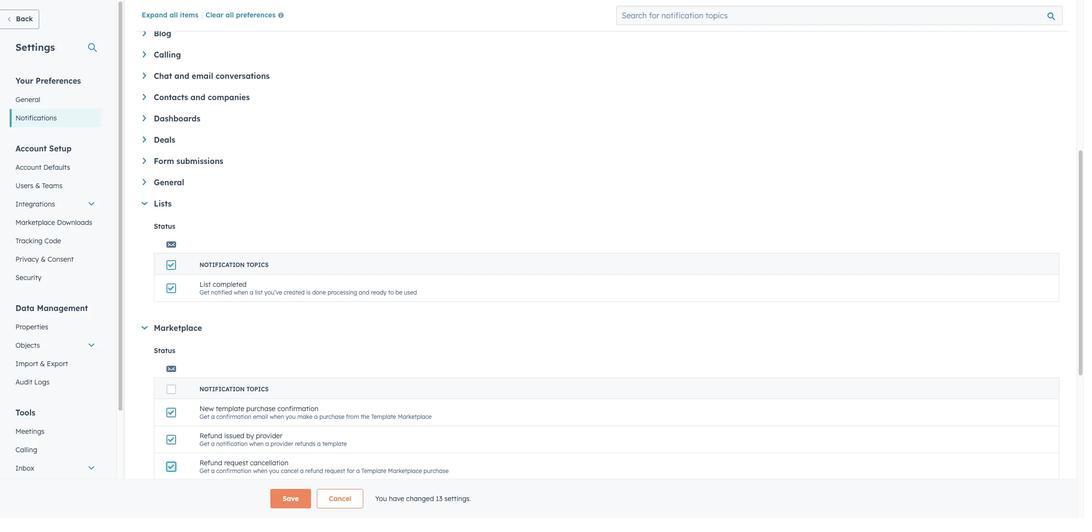 Task type: locate. For each thing, give the bounding box(es) containing it.
you left cancel
[[269, 467, 279, 475]]

a inside list completed get notified when a list you've created is done processing and ready to be used
[[250, 289, 253, 296]]

template up the refund request cancellation get a confirmation when you cancel a refund request for a template marketplace purchase
[[322, 440, 347, 448]]

notification topics up the new
[[200, 386, 269, 393]]

0 horizontal spatial for
[[347, 467, 355, 475]]

account for account defaults
[[15, 163, 42, 172]]

1 horizontal spatial calling
[[154, 50, 181, 60]]

2 caret image from the top
[[143, 158, 146, 164]]

1 vertical spatial notification
[[200, 386, 245, 393]]

notification topics up completed
[[200, 261, 269, 269]]

provider right by
[[256, 432, 283, 440]]

when inside the refund request cancellation get a confirmation when you cancel a refund request for a template marketplace purchase
[[253, 467, 268, 475]]

back
[[16, 15, 33, 23]]

1 caret image from the top
[[143, 51, 146, 58]]

form
[[154, 156, 174, 166]]

setup
[[49, 144, 72, 153]]

email inside new template purchase confirmation get a confirmation email when you make a purchase from the template marketplace
[[253, 413, 268, 421]]

0 vertical spatial caret image
[[143, 51, 146, 58]]

topics up list at the left of the page
[[247, 261, 269, 269]]

template for refund request denied
[[376, 495, 401, 502]]

caret image left form
[[143, 158, 146, 164]]

purchase inside refund request denied get a notification when a provider rejects a refund request for a template marketplace purchase
[[438, 495, 463, 502]]

& right 'privacy'
[[41, 255, 46, 264]]

2 notification topics from the top
[[200, 386, 269, 393]]

caret image for dashboards
[[143, 115, 146, 121]]

purchase right changed
[[438, 495, 463, 502]]

lists
[[154, 199, 172, 209]]

& for teams
[[35, 181, 40, 190]]

code
[[44, 237, 61, 245]]

for
[[347, 467, 355, 475], [361, 495, 369, 502]]

template inside new template purchase confirmation get a confirmation email when you make a purchase from the template marketplace
[[371, 413, 396, 421]]

when inside refund issued by provider get a notification when a provider refunds a template
[[249, 440, 264, 448]]

changed
[[406, 495, 434, 503]]

1 vertical spatial refund
[[320, 495, 338, 502]]

email up contacts and companies
[[192, 71, 213, 81]]

0 vertical spatial notification
[[216, 440, 248, 448]]

2 status from the top
[[154, 346, 175, 355]]

when up denied on the bottom left of the page
[[253, 467, 268, 475]]

form submissions button
[[143, 156, 1060, 166]]

1 vertical spatial for
[[361, 495, 369, 502]]

refund inside refund request denied get a notification when a provider rejects a refund request for a template marketplace purchase
[[200, 486, 222, 495]]

caret image inside chat and email conversations dropdown button
[[143, 73, 146, 79]]

1 topics from the top
[[247, 261, 269, 269]]

caret image inside the calling dropdown button
[[143, 51, 146, 58]]

when inside list completed get notified when a list you've created is done processing and ready to be used
[[234, 289, 248, 296]]

1 vertical spatial topics
[[247, 386, 269, 393]]

template inside new template purchase confirmation get a confirmation email when you make a purchase from the template marketplace
[[216, 405, 244, 413]]

topics up by
[[247, 386, 269, 393]]

all right clear
[[226, 11, 234, 19]]

2 vertical spatial and
[[359, 289, 369, 296]]

1 vertical spatial caret image
[[143, 158, 146, 164]]

marketplace inside account setup element
[[15, 218, 55, 227]]

0 horizontal spatial template
[[216, 405, 244, 413]]

you
[[286, 413, 296, 421], [269, 467, 279, 475]]

your preferences element
[[10, 75, 101, 127]]

& for consent
[[41, 255, 46, 264]]

marketplace inside new template purchase confirmation get a confirmation email when you make a purchase from the template marketplace
[[398, 413, 432, 421]]

2 notification from the top
[[200, 386, 245, 393]]

0 vertical spatial &
[[35, 181, 40, 190]]

marketplace inside the refund request cancellation get a confirmation when you cancel a refund request for a template marketplace purchase
[[388, 467, 422, 475]]

refund for refund request cancellation
[[200, 459, 222, 467]]

3 refund from the top
[[200, 486, 222, 495]]

marketplace
[[15, 218, 55, 227], [154, 323, 202, 333], [398, 413, 432, 421], [388, 467, 422, 475], [403, 495, 437, 502]]

0 vertical spatial template
[[216, 405, 244, 413]]

0 vertical spatial notification topics
[[200, 261, 269, 269]]

new template purchase confirmation get a confirmation email when you make a purchase from the template marketplace
[[200, 405, 432, 421]]

blog button
[[143, 29, 1060, 38]]

0 vertical spatial general
[[15, 95, 40, 104]]

0 horizontal spatial general
[[15, 95, 40, 104]]

caret image inside "lists" dropdown button
[[141, 202, 148, 205]]

all for expand
[[170, 11, 178, 19]]

purchase up 13
[[424, 467, 449, 475]]

2 topics from the top
[[247, 386, 269, 393]]

refund right cancel
[[305, 467, 323, 475]]

1 vertical spatial account
[[15, 163, 42, 172]]

2 all from the left
[[226, 11, 234, 19]]

0 vertical spatial you
[[286, 413, 296, 421]]

properties
[[15, 323, 48, 331]]

0 vertical spatial email
[[192, 71, 213, 81]]

users & teams
[[15, 181, 62, 190]]

and left ready at the left bottom
[[359, 289, 369, 296]]

1 notification from the top
[[200, 261, 245, 269]]

1 vertical spatial you
[[269, 467, 279, 475]]

tools
[[15, 408, 35, 418]]

1 horizontal spatial email
[[253, 413, 268, 421]]

caret image for general
[[143, 179, 146, 185]]

confirmation up denied on the bottom left of the page
[[216, 467, 252, 475]]

0 horizontal spatial and
[[174, 71, 189, 81]]

1 refund from the top
[[200, 432, 222, 440]]

3 get from the top
[[200, 440, 209, 448]]

tools element
[[10, 407, 101, 518]]

refund for refund request denied
[[200, 486, 222, 495]]

caret image inside blog dropdown button
[[143, 30, 146, 36]]

0 vertical spatial and
[[174, 71, 189, 81]]

5 get from the top
[[200, 495, 209, 502]]

0 vertical spatial notification
[[200, 261, 245, 269]]

2 vertical spatial template
[[376, 495, 401, 502]]

template up you
[[362, 467, 387, 475]]

all left "items"
[[170, 11, 178, 19]]

account setup element
[[10, 143, 101, 287]]

1 vertical spatial notification topics
[[200, 386, 269, 393]]

save button
[[270, 489, 311, 509]]

and
[[174, 71, 189, 81], [191, 92, 205, 102], [359, 289, 369, 296]]

you
[[375, 495, 387, 503]]

1 vertical spatial &
[[41, 255, 46, 264]]

when left list at the left of the page
[[234, 289, 248, 296]]

1 horizontal spatial all
[[226, 11, 234, 19]]

caret image
[[143, 51, 146, 58], [143, 158, 146, 164]]

refund
[[305, 467, 323, 475], [320, 495, 338, 502]]

1 notification from the top
[[216, 440, 248, 448]]

for inside refund request denied get a notification when a provider rejects a refund request for a template marketplace purchase
[[361, 495, 369, 502]]

0 vertical spatial refund
[[200, 432, 222, 440]]

properties link
[[10, 318, 101, 336]]

to
[[388, 289, 394, 296]]

caret image for chat and email conversations
[[143, 73, 146, 79]]

0 horizontal spatial calling
[[15, 446, 37, 454]]

&
[[35, 181, 40, 190], [41, 255, 46, 264], [40, 360, 45, 368]]

& left export
[[40, 360, 45, 368]]

1 vertical spatial calling
[[15, 446, 37, 454]]

caret image
[[143, 30, 146, 36], [143, 73, 146, 79], [143, 94, 146, 100], [143, 115, 146, 121], [143, 136, 146, 143], [143, 179, 146, 185], [141, 202, 148, 205], [141, 326, 148, 330]]

0 horizontal spatial email
[[192, 71, 213, 81]]

when up 'cancellation'
[[249, 440, 264, 448]]

request up refund request denied get a notification when a provider rejects a refund request for a template marketplace purchase at the left of the page
[[325, 467, 345, 475]]

caret image inside contacts and companies dropdown button
[[143, 94, 146, 100]]

2 get from the top
[[200, 413, 209, 421]]

0 vertical spatial topics
[[247, 261, 269, 269]]

all inside button
[[226, 11, 234, 19]]

1 vertical spatial refund
[[200, 459, 222, 467]]

notifications link
[[10, 109, 101, 127]]

you left the make
[[286, 413, 296, 421]]

refund
[[200, 432, 222, 440], [200, 459, 222, 467], [200, 486, 222, 495]]

template left changed
[[376, 495, 401, 502]]

save
[[283, 495, 299, 503]]

lists button
[[141, 199, 1060, 209]]

notification inside refund issued by provider get a notification when a provider refunds a template
[[216, 440, 248, 448]]

for up cancel
[[347, 467, 355, 475]]

1 all from the left
[[170, 11, 178, 19]]

2 vertical spatial &
[[40, 360, 45, 368]]

and right chat
[[174, 71, 189, 81]]

and down "chat and email conversations"
[[191, 92, 205, 102]]

0 vertical spatial account
[[15, 144, 47, 153]]

& inside data management element
[[40, 360, 45, 368]]

get inside list completed get notified when a list you've created is done processing and ready to be used
[[200, 289, 209, 296]]

0 horizontal spatial all
[[170, 11, 178, 19]]

cancellation
[[250, 459, 289, 467]]

0 horizontal spatial you
[[269, 467, 279, 475]]

account up users
[[15, 163, 42, 172]]

import & export
[[15, 360, 68, 368]]

security
[[15, 273, 41, 282]]

calling up chat
[[154, 50, 181, 60]]

0 vertical spatial template
[[371, 413, 396, 421]]

account
[[15, 144, 47, 153], [15, 163, 42, 172]]

integrations
[[15, 200, 55, 209]]

purchase left from
[[319, 413, 345, 421]]

account up account defaults
[[15, 144, 47, 153]]

notification up completed
[[200, 261, 245, 269]]

0 vertical spatial refund
[[305, 467, 323, 475]]

1 vertical spatial status
[[154, 346, 175, 355]]

security link
[[10, 269, 101, 287]]

ready
[[371, 289, 387, 296]]

provider inside refund request denied get a notification when a provider rejects a refund request for a template marketplace purchase
[[271, 495, 293, 502]]

refund inside the refund request cancellation get a confirmation when you cancel a refund request for a template marketplace purchase
[[200, 459, 222, 467]]

list
[[200, 280, 211, 289]]

cancel
[[281, 467, 298, 475]]

chat
[[154, 71, 172, 81]]

1 status from the top
[[154, 222, 175, 231]]

purchase inside the refund request cancellation get a confirmation when you cancel a refund request for a template marketplace purchase
[[424, 467, 449, 475]]

refund request cancellation get a confirmation when you cancel a refund request for a template marketplace purchase
[[200, 459, 449, 475]]

caret image inside 'marketplace' "dropdown button"
[[141, 326, 148, 330]]

confirmation up refunds
[[277, 405, 319, 413]]

1 account from the top
[[15, 144, 47, 153]]

refund inside refund issued by provider get a notification when a provider refunds a template
[[200, 432, 222, 440]]

0 vertical spatial calling
[[154, 50, 181, 60]]

caret image for contacts and companies
[[143, 94, 146, 100]]

notification
[[216, 440, 248, 448], [216, 495, 248, 502]]

when
[[234, 289, 248, 296], [270, 413, 284, 421], [249, 440, 264, 448], [253, 467, 268, 475], [249, 495, 264, 502]]

you have changed 13 settings.
[[375, 495, 471, 503]]

general down your
[[15, 95, 40, 104]]

status
[[154, 222, 175, 231], [154, 346, 175, 355]]

1 horizontal spatial for
[[361, 495, 369, 502]]

email
[[192, 71, 213, 81], [253, 413, 268, 421]]

template right the at the left of page
[[371, 413, 396, 421]]

notification
[[200, 261, 245, 269], [200, 386, 245, 393]]

refund right rejects
[[320, 495, 338, 502]]

contacts and companies button
[[143, 92, 1060, 102]]

general inside 'your preferences' element
[[15, 95, 40, 104]]

request
[[224, 459, 248, 467], [325, 467, 345, 475], [224, 486, 248, 495], [339, 495, 360, 502]]

created
[[284, 289, 305, 296]]

when up refund issued by provider get a notification when a provider refunds a template
[[270, 413, 284, 421]]

inbox
[[15, 464, 34, 473]]

account defaults link
[[10, 158, 101, 177]]

caret image down expand
[[143, 51, 146, 58]]

4 get from the top
[[200, 467, 209, 475]]

chat and email conversations
[[154, 71, 270, 81]]

& inside 'link'
[[41, 255, 46, 264]]

1 vertical spatial template
[[362, 467, 387, 475]]

2 horizontal spatial and
[[359, 289, 369, 296]]

and for contacts
[[191, 92, 205, 102]]

email up by
[[253, 413, 268, 421]]

1 horizontal spatial template
[[322, 440, 347, 448]]

1 horizontal spatial you
[[286, 413, 296, 421]]

1 vertical spatial notification
[[216, 495, 248, 502]]

preferences
[[36, 76, 81, 86]]

by
[[246, 432, 254, 440]]

1 horizontal spatial general
[[154, 178, 184, 187]]

provider left rejects
[[271, 495, 293, 502]]

status for marketplace
[[154, 346, 175, 355]]

your
[[15, 76, 33, 86]]

1 get from the top
[[200, 289, 209, 296]]

refund inside the refund request cancellation get a confirmation when you cancel a refund request for a template marketplace purchase
[[305, 467, 323, 475]]

1 vertical spatial general
[[154, 178, 184, 187]]

get
[[200, 289, 209, 296], [200, 413, 209, 421], [200, 440, 209, 448], [200, 467, 209, 475], [200, 495, 209, 502]]

all
[[170, 11, 178, 19], [226, 11, 234, 19]]

0 vertical spatial status
[[154, 222, 175, 231]]

privacy & consent
[[15, 255, 74, 264]]

2 notification from the top
[[216, 495, 248, 502]]

1 notification topics from the top
[[200, 261, 269, 269]]

general
[[15, 95, 40, 104], [154, 178, 184, 187]]

calling
[[154, 50, 181, 60], [15, 446, 37, 454]]

2 vertical spatial refund
[[200, 486, 222, 495]]

objects
[[15, 341, 40, 350]]

caret image inside form submissions dropdown button
[[143, 158, 146, 164]]

status for lists
[[154, 222, 175, 231]]

caret image inside deals "dropdown button"
[[143, 136, 146, 143]]

template inside refund request denied get a notification when a provider rejects a refund request for a template marketplace purchase
[[376, 495, 401, 502]]

back link
[[0, 10, 39, 29]]

caret image inside dashboards dropdown button
[[143, 115, 146, 121]]

2 refund from the top
[[200, 459, 222, 467]]

cancel button
[[317, 489, 364, 509]]

caret image inside general dropdown button
[[143, 179, 146, 185]]

new
[[200, 405, 214, 413]]

marketplace inside refund request denied get a notification when a provider rejects a refund request for a template marketplace purchase
[[403, 495, 437, 502]]

get inside the refund request cancellation get a confirmation when you cancel a refund request for a template marketplace purchase
[[200, 467, 209, 475]]

logs
[[34, 378, 50, 387]]

notification up the new
[[200, 386, 245, 393]]

1 vertical spatial template
[[322, 440, 347, 448]]

calling up inbox
[[15, 446, 37, 454]]

for left you
[[361, 495, 369, 502]]

template right the new
[[216, 405, 244, 413]]

confirmation up issued
[[216, 413, 252, 421]]

audit
[[15, 378, 32, 387]]

1 vertical spatial and
[[191, 92, 205, 102]]

1 vertical spatial email
[[253, 413, 268, 421]]

when left "save" button
[[249, 495, 264, 502]]

integrations button
[[10, 195, 101, 213]]

template
[[216, 405, 244, 413], [322, 440, 347, 448]]

companies
[[208, 92, 250, 102]]

& right users
[[35, 181, 40, 190]]

2 account from the top
[[15, 163, 42, 172]]

0 vertical spatial for
[[347, 467, 355, 475]]

1 horizontal spatial and
[[191, 92, 205, 102]]

general down form
[[154, 178, 184, 187]]



Task type: describe. For each thing, give the bounding box(es) containing it.
Search for notification topics search field
[[617, 6, 1063, 25]]

13
[[436, 495, 443, 503]]

account for account setup
[[15, 144, 47, 153]]

items
[[180, 11, 198, 19]]

conversations
[[216, 71, 270, 81]]

management
[[37, 303, 88, 313]]

downloads
[[57, 218, 92, 227]]

calling button
[[143, 50, 1060, 60]]

get inside refund issued by provider get a notification when a provider refunds a template
[[200, 440, 209, 448]]

preferences
[[236, 11, 276, 19]]

dashboards button
[[143, 114, 1060, 123]]

used
[[404, 289, 417, 296]]

tracking
[[15, 237, 42, 245]]

confirmation inside the refund request cancellation get a confirmation when you cancel a refund request for a template marketplace purchase
[[216, 467, 252, 475]]

be
[[396, 289, 402, 296]]

deals button
[[143, 135, 1060, 145]]

settings.
[[445, 495, 471, 503]]

issued
[[224, 432, 244, 440]]

audit logs link
[[10, 373, 101, 391]]

purchase up by
[[246, 405, 276, 413]]

request left you
[[339, 495, 360, 502]]

notification for lists
[[200, 261, 245, 269]]

settings
[[15, 41, 55, 53]]

audit logs
[[15, 378, 50, 387]]

expand
[[142, 11, 168, 19]]

objects button
[[10, 336, 101, 355]]

request down issued
[[224, 459, 248, 467]]

you inside the refund request cancellation get a confirmation when you cancel a refund request for a template marketplace purchase
[[269, 467, 279, 475]]

marketplace downloads
[[15, 218, 92, 227]]

marketplace button
[[141, 323, 1060, 333]]

when inside new template purchase confirmation get a confirmation email when you make a purchase from the template marketplace
[[270, 413, 284, 421]]

you inside new template purchase confirmation get a confirmation email when you make a purchase from the template marketplace
[[286, 413, 296, 421]]

caret image for deals
[[143, 136, 146, 143]]

users
[[15, 181, 33, 190]]

notification topics for marketplace
[[200, 386, 269, 393]]

expand all items button
[[142, 11, 198, 19]]

dashboards
[[154, 114, 200, 123]]

and for chat
[[174, 71, 189, 81]]

all for clear
[[226, 11, 234, 19]]

meetings link
[[10, 422, 101, 441]]

notification inside refund request denied get a notification when a provider rejects a refund request for a template marketplace purchase
[[216, 495, 248, 502]]

have
[[389, 495, 404, 503]]

import & export link
[[10, 355, 101, 373]]

caret image for marketplace
[[141, 326, 148, 330]]

refund for refund issued by provider
[[200, 432, 222, 440]]

privacy
[[15, 255, 39, 264]]

and inside list completed get notified when a list you've created is done processing and ready to be used
[[359, 289, 369, 296]]

data management
[[15, 303, 88, 313]]

general button
[[143, 178, 1060, 187]]

users & teams link
[[10, 177, 101, 195]]

when inside refund request denied get a notification when a provider rejects a refund request for a template marketplace purchase
[[249, 495, 264, 502]]

rejects
[[295, 495, 313, 502]]

clear
[[206, 11, 224, 19]]

defaults
[[43, 163, 70, 172]]

is
[[306, 289, 311, 296]]

template inside refund issued by provider get a notification when a provider refunds a template
[[322, 440, 347, 448]]

caret image for calling
[[143, 51, 146, 58]]

contacts and companies
[[154, 92, 250, 102]]

for inside the refund request cancellation get a confirmation when you cancel a refund request for a template marketplace purchase
[[347, 467, 355, 475]]

data management element
[[10, 303, 101, 391]]

get inside refund request denied get a notification when a provider rejects a refund request for a template marketplace purchase
[[200, 495, 209, 502]]

data
[[15, 303, 34, 313]]

cancel
[[329, 495, 352, 503]]

notified
[[211, 289, 232, 296]]

general link
[[10, 90, 101, 109]]

privacy & consent link
[[10, 250, 101, 269]]

topics for lists
[[247, 261, 269, 269]]

list completed get notified when a list you've created is done processing and ready to be used
[[200, 280, 417, 296]]

template for new template purchase confirmation
[[371, 413, 396, 421]]

notifications
[[15, 114, 57, 122]]

notification topics for lists
[[200, 261, 269, 269]]

processing
[[328, 289, 357, 296]]

account setup
[[15, 144, 72, 153]]

template inside the refund request cancellation get a confirmation when you cancel a refund request for a template marketplace purchase
[[362, 467, 387, 475]]

account defaults
[[15, 163, 70, 172]]

caret image for lists
[[141, 202, 148, 205]]

tracking code link
[[10, 232, 101, 250]]

deals
[[154, 135, 175, 145]]

the
[[361, 413, 370, 421]]

inbox button
[[10, 459, 101, 478]]

clear all preferences button
[[206, 10, 288, 22]]

refund inside refund request denied get a notification when a provider rejects a refund request for a template marketplace purchase
[[320, 495, 338, 502]]

calling inside tools element
[[15, 446, 37, 454]]

chat and email conversations button
[[143, 71, 1060, 81]]

get inside new template purchase confirmation get a confirmation email when you make a purchase from the template marketplace
[[200, 413, 209, 421]]

caret image for form submissions
[[143, 158, 146, 164]]

list
[[255, 289, 263, 296]]

your preferences
[[15, 76, 81, 86]]

marketplace downloads link
[[10, 213, 101, 232]]

meetings
[[15, 427, 45, 436]]

consent
[[48, 255, 74, 264]]

contacts
[[154, 92, 188, 102]]

provider up 'cancellation'
[[271, 440, 293, 448]]

refunds
[[295, 440, 316, 448]]

done
[[312, 289, 326, 296]]

denied
[[250, 486, 272, 495]]

from
[[346, 413, 359, 421]]

export
[[47, 360, 68, 368]]

topics for marketplace
[[247, 386, 269, 393]]

clear all preferences
[[206, 11, 276, 19]]

& for export
[[40, 360, 45, 368]]

completed
[[213, 280, 247, 289]]

refund request denied get a notification when a provider rejects a refund request for a template marketplace purchase
[[200, 486, 463, 502]]

make
[[297, 413, 313, 421]]

request left denied on the bottom left of the page
[[224, 486, 248, 495]]

import
[[15, 360, 38, 368]]

tracking code
[[15, 237, 61, 245]]

notification for marketplace
[[200, 386, 245, 393]]

caret image for blog
[[143, 30, 146, 36]]

calling link
[[10, 441, 101, 459]]

teams
[[42, 181, 62, 190]]

blog
[[154, 29, 171, 38]]

expand all items
[[142, 11, 198, 19]]



Task type: vqa. For each thing, say whether or not it's contained in the screenshot.
Blog dropdown button
yes



